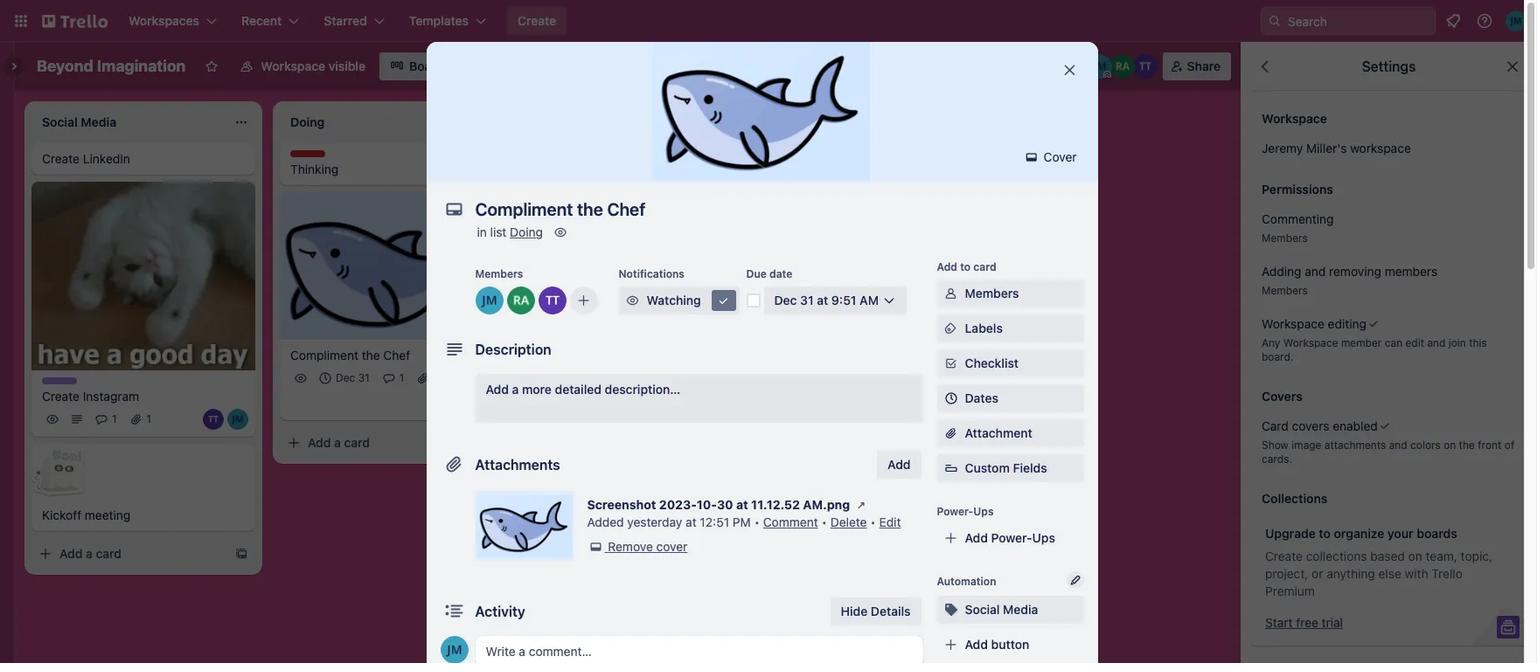Task type: describe. For each thing, give the bounding box(es) containing it.
can
[[1385, 337, 1403, 350]]

at for 9:51
[[817, 293, 828, 308]]

add inside 'link'
[[486, 382, 509, 397]]

adding
[[1262, 264, 1302, 279]]

sm image for watching button
[[624, 292, 642, 310]]

members
[[1385, 264, 1438, 279]]

comment link
[[763, 515, 818, 530]]

members up 'labels'
[[965, 286, 1019, 301]]

Dec 31 checkbox
[[315, 368, 375, 389]]

meeting
[[85, 509, 131, 523]]

compliment the chef
[[290, 348, 410, 363]]

star or unstar board image
[[205, 59, 219, 73]]

dec 31 at 9:51 am button
[[764, 287, 907, 315]]

hide details link
[[831, 598, 921, 626]]

cover
[[1041, 150, 1077, 164]]

share
[[1188, 59, 1221, 73]]

remove cover
[[608, 540, 688, 555]]

labels link
[[937, 315, 1084, 343]]

kickoff meeting link
[[42, 508, 245, 525]]

removing
[[1330, 264, 1382, 279]]

project,
[[1266, 567, 1309, 582]]

more
[[522, 382, 552, 397]]

members inside commenting members
[[1262, 232, 1308, 245]]

trello
[[1432, 567, 1463, 582]]

add members to card image
[[577, 292, 591, 310]]

create instagram link
[[42, 389, 245, 406]]

added yesterday at 12:51 pm
[[587, 515, 751, 530]]

1 vertical spatial power-ups
[[937, 506, 994, 519]]

team,
[[1426, 549, 1458, 564]]

linkedin
[[83, 151, 130, 166]]

visible
[[329, 59, 366, 73]]

create for create linkedin
[[42, 151, 80, 166]]

primary element
[[0, 0, 1538, 42]]

due
[[747, 268, 767, 281]]

0 notifications image
[[1443, 10, 1464, 31]]

and inside show image attachments and colors on the front of cards.
[[1390, 439, 1408, 452]]

dates
[[965, 391, 999, 406]]

create instagram
[[42, 390, 139, 404]]

date
[[770, 268, 793, 281]]

your
[[1388, 527, 1414, 541]]

doing
[[510, 225, 543, 240]]

delete
[[831, 515, 867, 530]]

search image
[[1268, 14, 1282, 28]]

add button button
[[937, 631, 1084, 659]]

workspace visible
[[261, 59, 366, 73]]

1 vertical spatial at
[[736, 498, 748, 513]]

add up edit
[[888, 457, 911, 472]]

front
[[1478, 439, 1502, 452]]

premium
[[1266, 584, 1315, 599]]

join
[[1449, 337, 1467, 350]]

kickoff
[[42, 509, 81, 523]]

of
[[1505, 439, 1515, 452]]

a inside add a more detailed description… 'link'
[[512, 382, 519, 397]]

Mark due date as complete checkbox
[[747, 294, 761, 308]]

1 vertical spatial automation
[[937, 576, 997, 589]]

1 horizontal spatial jeremy miller (jeremymiller198) image
[[475, 287, 503, 315]]

collections
[[1262, 492, 1328, 506]]

edit link
[[879, 515, 901, 530]]

11.12.52
[[751, 498, 800, 513]]

checklist link
[[937, 350, 1084, 378]]

on inside show image attachments and colors on the front of cards.
[[1444, 439, 1457, 452]]

add down dec 31 checkbox
[[308, 435, 331, 450]]

attachment button
[[937, 420, 1084, 448]]

9:51
[[832, 293, 857, 308]]

custom fields button
[[937, 460, 1084, 478]]

editing
[[1328, 317, 1367, 331]]

upgrade to organize your boards create collections based on team, topic, project, or anything else with trello premium
[[1266, 527, 1493, 599]]

color: bold red, title: "thoughts" element
[[290, 150, 339, 164]]

added
[[587, 515, 624, 530]]

workspace visible button
[[230, 52, 376, 80]]

share button
[[1163, 52, 1232, 80]]

enabled
[[1333, 419, 1378, 434]]

jeremy miller's workspace link
[[1252, 133, 1527, 164]]

permissions
[[1262, 182, 1334, 197]]

create linkedin
[[42, 151, 130, 166]]

power- inside "link"
[[992, 531, 1033, 546]]

the inside show image attachments and colors on the front of cards.
[[1459, 439, 1475, 452]]

comment
[[763, 515, 818, 530]]

covers
[[1292, 419, 1330, 434]]

hide
[[841, 604, 868, 619]]

0 horizontal spatial add a card
[[59, 547, 122, 562]]

power-ups button
[[789, 52, 899, 80]]

1 vertical spatial card
[[344, 435, 370, 450]]

show
[[1262, 439, 1289, 452]]

create for create
[[518, 13, 556, 28]]

0 vertical spatial ruby anderson (rubyanderson7) image
[[1111, 54, 1135, 79]]

beyond imagination
[[37, 57, 186, 75]]

customize views image
[[463, 58, 480, 75]]

add down kickoff
[[59, 547, 83, 562]]

fields
[[1013, 461, 1048, 476]]

add another list button
[[770, 101, 1008, 140]]

sm image for social media button
[[942, 602, 960, 619]]

power-ups inside button
[[824, 59, 888, 73]]

add inside "link"
[[965, 531, 988, 546]]

1 down instagram
[[112, 413, 117, 426]]

create from template… image
[[234, 548, 248, 562]]

thinking link
[[290, 161, 493, 178]]

boards
[[1417, 527, 1458, 541]]

1 down compliment the chef link at the left
[[434, 371, 439, 385]]

screenshot 2023-10-30 at 11.12.52 am.png
[[587, 498, 850, 513]]

add left button
[[965, 638, 988, 652]]

attachments
[[475, 457, 560, 473]]

imagination
[[97, 57, 186, 75]]

1 down create instagram link
[[147, 413, 151, 426]]

2023-
[[659, 498, 697, 513]]

0 vertical spatial the
[[362, 348, 380, 363]]

1 horizontal spatial ups
[[974, 506, 994, 519]]

am
[[860, 293, 879, 308]]

kickoff meeting
[[42, 509, 131, 523]]

30
[[717, 498, 733, 513]]

0 vertical spatial card
[[974, 261, 997, 274]]

detailed
[[555, 382, 602, 397]]

yesterday
[[627, 515, 683, 530]]

0 horizontal spatial card
[[96, 547, 122, 562]]

button
[[992, 638, 1030, 652]]

description
[[475, 342, 552, 358]]

am.png
[[803, 498, 850, 513]]

Board name text field
[[28, 52, 195, 80]]

pm
[[733, 515, 751, 530]]

sm image for checklist link
[[942, 355, 960, 373]]

board.
[[1262, 351, 1294, 364]]

12:51
[[700, 515, 730, 530]]



Task type: locate. For each thing, give the bounding box(es) containing it.
1 vertical spatial 31
[[358, 371, 370, 385]]

2 vertical spatial ups
[[1033, 531, 1056, 546]]

sm image inside social media button
[[942, 602, 960, 619]]

0 horizontal spatial to
[[961, 261, 971, 274]]

1 vertical spatial a
[[334, 435, 341, 450]]

jeremy miller (jeremymiller198) image
[[475, 287, 503, 315], [227, 410, 248, 431]]

chef
[[383, 348, 410, 363]]

31 for dec 31 at 9:51 am
[[800, 293, 814, 308]]

workspace up 'any'
[[1262, 317, 1325, 331]]

2 vertical spatial ruby anderson (rubyanderson7) image
[[476, 392, 497, 413]]

watching button
[[619, 287, 740, 315]]

card down meeting
[[96, 547, 122, 562]]

start free trial button
[[1266, 615, 1344, 632]]

sm image
[[902, 52, 927, 77], [552, 224, 569, 241], [942, 285, 960, 303], [853, 497, 870, 514]]

to inside upgrade to organize your boards create collections based on team, topic, project, or anything else with trello premium
[[1319, 527, 1331, 541]]

None text field
[[467, 194, 1044, 226]]

1 horizontal spatial the
[[1459, 439, 1475, 452]]

start free trial
[[1266, 616, 1344, 631]]

0 vertical spatial add a card
[[308, 435, 370, 450]]

at for 12:51
[[686, 515, 697, 530]]

a down dec 31 checkbox
[[334, 435, 341, 450]]

this
[[1470, 337, 1488, 350]]

add up members link
[[937, 261, 958, 274]]

2 vertical spatial card
[[96, 547, 122, 562]]

power- down custom on the bottom of page
[[937, 506, 974, 519]]

attachments
[[1325, 439, 1387, 452]]

1 vertical spatial add a card
[[59, 547, 122, 562]]

sm image
[[1023, 149, 1041, 166], [624, 292, 642, 310], [715, 292, 733, 310], [942, 320, 960, 338], [942, 355, 960, 373], [587, 539, 605, 556], [942, 602, 960, 619]]

ups inside "link"
[[1033, 531, 1056, 546]]

commenting
[[1262, 212, 1334, 227]]

ups down the fields at bottom right
[[1033, 531, 1056, 546]]

any
[[1262, 337, 1281, 350]]

add a card button down kickoff meeting link
[[31, 541, 227, 569]]

social media
[[965, 603, 1038, 618]]

dec for dec 31
[[336, 371, 355, 385]]

remove cover link
[[587, 539, 688, 556]]

power- up add another list
[[824, 59, 865, 73]]

1 vertical spatial jeremy miller (jeremymiller198) image
[[227, 410, 248, 431]]

members link
[[937, 280, 1084, 308]]

topic,
[[1461, 549, 1493, 564]]

0 vertical spatial list
[[876, 113, 893, 128]]

power- inside button
[[824, 59, 865, 73]]

list right in
[[490, 225, 507, 240]]

add left another
[[801, 113, 824, 128]]

workspace editing
[[1262, 317, 1367, 331]]

sm image for labels link
[[942, 320, 960, 338]]

at right 30
[[736, 498, 748, 513]]

at inside 'button'
[[817, 293, 828, 308]]

0 horizontal spatial add a card button
[[31, 541, 227, 569]]

1 horizontal spatial and
[[1390, 439, 1408, 452]]

0 horizontal spatial ruby anderson (rubyanderson7) image
[[476, 392, 497, 413]]

terry turtle (terryturtle) image left share button
[[1133, 54, 1158, 79]]

0 vertical spatial automation
[[927, 59, 993, 73]]

2 horizontal spatial power-
[[992, 531, 1033, 546]]

0 horizontal spatial and
[[1305, 264, 1326, 279]]

0 horizontal spatial power-ups
[[824, 59, 888, 73]]

dec down date
[[775, 293, 797, 308]]

back to home image
[[42, 7, 108, 35]]

1 vertical spatial ruby anderson (rubyanderson7) image
[[507, 287, 535, 315]]

0 vertical spatial to
[[961, 261, 971, 274]]

workspace left visible
[[261, 59, 325, 73]]

0 horizontal spatial dec
[[336, 371, 355, 385]]

sm image up add another list button
[[902, 52, 927, 77]]

workspace inside any workspace member can edit and join this board.
[[1284, 337, 1339, 350]]

add a more detailed description…
[[486, 382, 681, 397]]

add power-ups
[[965, 531, 1056, 546]]

0 horizontal spatial jeremy miller (jeremymiller198) image
[[227, 410, 248, 431]]

a left the more
[[512, 382, 519, 397]]

members down in list doing
[[475, 268, 523, 281]]

dec inside dec 31 checkbox
[[336, 371, 355, 385]]

1 down the chef
[[400, 371, 404, 385]]

workspace inside button
[[261, 59, 325, 73]]

add button
[[965, 638, 1030, 652]]

members down adding at the top right
[[1262, 284, 1308, 297]]

workspace for workspace editing
[[1262, 317, 1325, 331]]

members inside adding and removing members members
[[1262, 284, 1308, 297]]

details
[[871, 604, 911, 619]]

1 horizontal spatial 31
[[800, 293, 814, 308]]

the left front
[[1459, 439, 1475, 452]]

activity
[[475, 604, 526, 620]]

10-
[[697, 498, 717, 513]]

workspace up jeremy
[[1262, 111, 1328, 126]]

social
[[965, 603, 1000, 618]]

card up members link
[[974, 261, 997, 274]]

terry turtle (terryturtle) image down compliment the chef link at the left
[[427, 392, 448, 413]]

filters button
[[1007, 52, 1075, 80]]

remove
[[608, 540, 653, 555]]

ruby anderson (rubyanderson7) image right filters
[[1111, 54, 1135, 79]]

automation inside automation button
[[927, 59, 993, 73]]

at down 2023-
[[686, 515, 697, 530]]

power-
[[824, 59, 865, 73], [937, 506, 974, 519], [992, 531, 1033, 546]]

0 horizontal spatial ups
[[865, 59, 888, 73]]

1 vertical spatial ups
[[974, 506, 994, 519]]

0 vertical spatial dec
[[775, 293, 797, 308]]

colors
[[1411, 439, 1441, 452]]

1 horizontal spatial on
[[1444, 439, 1457, 452]]

0 vertical spatial at
[[817, 293, 828, 308]]

1 horizontal spatial power-ups
[[937, 506, 994, 519]]

to up members link
[[961, 261, 971, 274]]

1 horizontal spatial at
[[736, 498, 748, 513]]

31 down compliment the chef
[[358, 371, 370, 385]]

card
[[1262, 419, 1289, 434]]

0 horizontal spatial on
[[1409, 549, 1423, 564]]

create inside button
[[518, 13, 556, 28]]

add a card down kickoff meeting
[[59, 547, 122, 562]]

1 vertical spatial dec
[[336, 371, 355, 385]]

sm image inside labels link
[[942, 320, 960, 338]]

1 horizontal spatial add a card
[[308, 435, 370, 450]]

the
[[362, 348, 380, 363], [1459, 439, 1475, 452]]

1 horizontal spatial card
[[344, 435, 370, 450]]

filters
[[1034, 59, 1069, 73]]

jeremy miller's workspace
[[1262, 141, 1412, 156]]

list right another
[[876, 113, 893, 128]]

and left colors
[[1390, 439, 1408, 452]]

31 inside checkbox
[[358, 371, 370, 385]]

dec for dec 31 at 9:51 am
[[775, 293, 797, 308]]

on right colors
[[1444, 439, 1457, 452]]

0 horizontal spatial at
[[686, 515, 697, 530]]

due date
[[747, 268, 793, 281]]

add a card button down the dec 31
[[280, 429, 476, 457]]

delete link
[[831, 515, 867, 530]]

on inside upgrade to organize your boards create collections based on team, topic, project, or anything else with trello premium
[[1409, 549, 1423, 564]]

free
[[1297, 616, 1319, 631]]

automation left filters button
[[927, 59, 993, 73]]

automation up social
[[937, 576, 997, 589]]

dec
[[775, 293, 797, 308], [336, 371, 355, 385]]

1 horizontal spatial a
[[334, 435, 341, 450]]

1 vertical spatial power-
[[937, 506, 974, 519]]

terry turtle (terryturtle) image
[[1133, 54, 1158, 79], [538, 287, 566, 315], [427, 392, 448, 413]]

collections
[[1306, 549, 1368, 564]]

to for card
[[961, 261, 971, 274]]

0 vertical spatial on
[[1444, 439, 1457, 452]]

card down the dec 31
[[344, 435, 370, 450]]

add another list
[[801, 113, 893, 128]]

0 vertical spatial terry turtle (terryturtle) image
[[1133, 54, 1158, 79]]

start
[[1266, 616, 1293, 631]]

settings
[[1362, 59, 1416, 74]]

terry turtle (terryturtle) image
[[203, 410, 224, 431]]

cards.
[[1262, 453, 1293, 466]]

a down kickoff meeting
[[86, 547, 93, 562]]

1 vertical spatial on
[[1409, 549, 1423, 564]]

0 vertical spatial and
[[1305, 264, 1326, 279]]

and
[[1305, 264, 1326, 279], [1428, 337, 1446, 350], [1390, 439, 1408, 452]]

2 horizontal spatial ups
[[1033, 531, 1056, 546]]

workspace
[[261, 59, 325, 73], [1262, 111, 1328, 126], [1262, 317, 1325, 331], [1284, 337, 1339, 350]]

sm image for cover link
[[1023, 149, 1041, 166]]

dec 31
[[336, 371, 370, 385]]

automation button
[[902, 52, 1004, 80]]

0 horizontal spatial a
[[86, 547, 93, 562]]

2 horizontal spatial ruby anderson (rubyanderson7) image
[[1111, 54, 1135, 79]]

0 vertical spatial power-ups
[[824, 59, 888, 73]]

1 vertical spatial the
[[1459, 439, 1475, 452]]

the left the chef
[[362, 348, 380, 363]]

terry turtle (terryturtle) image left add members to card icon
[[538, 287, 566, 315]]

create inside upgrade to organize your boards create collections based on team, topic, project, or anything else with trello premium
[[1266, 549, 1303, 564]]

31 for dec 31
[[358, 371, 370, 385]]

jeremy miller (jeremymiller198) image
[[1506, 10, 1527, 31], [1088, 54, 1112, 79], [451, 392, 472, 413], [440, 637, 468, 664]]

to up collections
[[1319, 527, 1331, 541]]

jeremy miller (jeremymiller198) image up description
[[475, 287, 503, 315]]

1 horizontal spatial terry turtle (terryturtle) image
[[538, 287, 566, 315]]

create from template… image
[[731, 159, 745, 173]]

add a card down dec 31 checkbox
[[308, 435, 370, 450]]

2 horizontal spatial a
[[512, 382, 519, 397]]

dec down compliment the chef
[[336, 371, 355, 385]]

ups up add another list button
[[865, 59, 888, 73]]

to for organize
[[1319, 527, 1331, 541]]

sm image inside automation button
[[902, 52, 927, 77]]

ruby anderson (rubyanderson7) image left the more
[[476, 392, 497, 413]]

1 horizontal spatial to
[[1319, 527, 1331, 541]]

1 vertical spatial add a card button
[[31, 541, 227, 569]]

ruby anderson (rubyanderson7) image
[[1111, 54, 1135, 79], [507, 287, 535, 315], [476, 392, 497, 413]]

board link
[[380, 52, 454, 80]]

Search field
[[1282, 8, 1435, 34]]

miller's
[[1307, 141, 1347, 156]]

on up with
[[1409, 549, 1423, 564]]

0 vertical spatial power-
[[824, 59, 865, 73]]

member
[[1342, 337, 1382, 350]]

power-ups up another
[[824, 59, 888, 73]]

members down commenting
[[1262, 232, 1308, 245]]

checklist
[[965, 356, 1019, 371]]

notifications
[[619, 268, 685, 281]]

ups inside button
[[865, 59, 888, 73]]

sm image inside checklist link
[[942, 355, 960, 373]]

thoughts
[[290, 150, 339, 164]]

social media button
[[937, 597, 1084, 625]]

2 vertical spatial and
[[1390, 439, 1408, 452]]

1 vertical spatial terry turtle (terryturtle) image
[[538, 287, 566, 315]]

adding and removing members members
[[1262, 264, 1438, 297]]

workspace for workspace
[[1262, 111, 1328, 126]]

0 horizontal spatial terry turtle (terryturtle) image
[[427, 392, 448, 413]]

0 vertical spatial jeremy miller (jeremymiller198) image
[[475, 287, 503, 315]]

jeremy
[[1262, 141, 1303, 156]]

2 vertical spatial power-
[[992, 531, 1033, 546]]

1 horizontal spatial ruby anderson (rubyanderson7) image
[[507, 287, 535, 315]]

1 vertical spatial to
[[1319, 527, 1331, 541]]

2 horizontal spatial at
[[817, 293, 828, 308]]

1 vertical spatial list
[[490, 225, 507, 240]]

Write a comment text field
[[475, 637, 923, 664]]

and left join
[[1428, 337, 1446, 350]]

ups
[[865, 59, 888, 73], [974, 506, 994, 519], [1033, 531, 1056, 546]]

31 inside 'button'
[[800, 293, 814, 308]]

organize
[[1334, 527, 1385, 541]]

else
[[1379, 567, 1402, 582]]

workspace down workspace editing
[[1284, 337, 1339, 350]]

at left the "9:51"
[[817, 293, 828, 308]]

and right adding at the top right
[[1305, 264, 1326, 279]]

0 vertical spatial 31
[[800, 293, 814, 308]]

power- down custom fields button in the right bottom of the page
[[992, 531, 1033, 546]]

add power-ups link
[[937, 525, 1084, 553]]

1 horizontal spatial power-
[[937, 506, 974, 519]]

or
[[1312, 567, 1324, 582]]

add a card button
[[280, 429, 476, 457], [31, 541, 227, 569]]

workspace for workspace visible
[[261, 59, 325, 73]]

31
[[800, 293, 814, 308], [358, 371, 370, 385]]

cover link
[[1018, 143, 1088, 171]]

2 horizontal spatial terry turtle (terryturtle) image
[[1133, 54, 1158, 79]]

add left the more
[[486, 382, 509, 397]]

attachment
[[965, 426, 1033, 441]]

and inside adding and removing members members
[[1305, 264, 1326, 279]]

open information menu image
[[1476, 12, 1494, 30]]

media
[[1003, 603, 1038, 618]]

anything
[[1327, 567, 1376, 582]]

list inside button
[[876, 113, 893, 128]]

power-ups
[[824, 59, 888, 73], [937, 506, 994, 519]]

add button
[[877, 451, 921, 479]]

2 horizontal spatial and
[[1428, 337, 1446, 350]]

thoughts thinking
[[290, 150, 339, 177]]

sm image inside members link
[[942, 285, 960, 303]]

dec inside dec 31 at 9:51 am 'button'
[[775, 293, 797, 308]]

create for create instagram
[[42, 390, 80, 404]]

2 vertical spatial terry turtle (terryturtle) image
[[427, 392, 448, 413]]

1 horizontal spatial add a card button
[[280, 429, 476, 457]]

sm image up delete link
[[853, 497, 870, 514]]

ruby anderson (rubyanderson7) image up description
[[507, 287, 535, 315]]

0 horizontal spatial power-
[[824, 59, 865, 73]]

workspace
[[1351, 141, 1412, 156]]

in list doing
[[477, 225, 543, 240]]

add down custom on the bottom of page
[[965, 531, 988, 546]]

0 horizontal spatial 31
[[358, 371, 370, 385]]

1 horizontal spatial dec
[[775, 293, 797, 308]]

with
[[1405, 567, 1429, 582]]

2 vertical spatial a
[[86, 547, 93, 562]]

0 horizontal spatial the
[[362, 348, 380, 363]]

color: purple, title: none image
[[42, 378, 77, 385]]

1
[[400, 371, 404, 385], [434, 371, 439, 385], [112, 413, 117, 426], [147, 413, 151, 426]]

2 vertical spatial at
[[686, 515, 697, 530]]

image
[[1292, 439, 1322, 452]]

sm image down add to card
[[942, 285, 960, 303]]

jeremy miller (jeremymiller198) image right terry turtle (terryturtle) icon
[[227, 410, 248, 431]]

power-ups down custom on the bottom of page
[[937, 506, 994, 519]]

0 vertical spatial ups
[[865, 59, 888, 73]]

2 horizontal spatial card
[[974, 261, 997, 274]]

any workspace member can edit and join this board.
[[1262, 337, 1488, 364]]

0 vertical spatial add a card button
[[280, 429, 476, 457]]

1 vertical spatial and
[[1428, 337, 1446, 350]]

31 left the "9:51"
[[800, 293, 814, 308]]

sm image inside cover link
[[1023, 149, 1041, 166]]

sm image right doing
[[552, 224, 569, 241]]

sm image for remove cover link
[[587, 539, 605, 556]]

0 vertical spatial a
[[512, 382, 519, 397]]

1 horizontal spatial list
[[876, 113, 893, 128]]

add a card
[[308, 435, 370, 450], [59, 547, 122, 562]]

0 horizontal spatial list
[[490, 225, 507, 240]]

ups up add power-ups
[[974, 506, 994, 519]]

description…
[[605, 382, 681, 397]]

and inside any workspace member can edit and join this board.
[[1428, 337, 1446, 350]]



Task type: vqa. For each thing, say whether or not it's contained in the screenshot.
the Your boards with 6 items element
no



